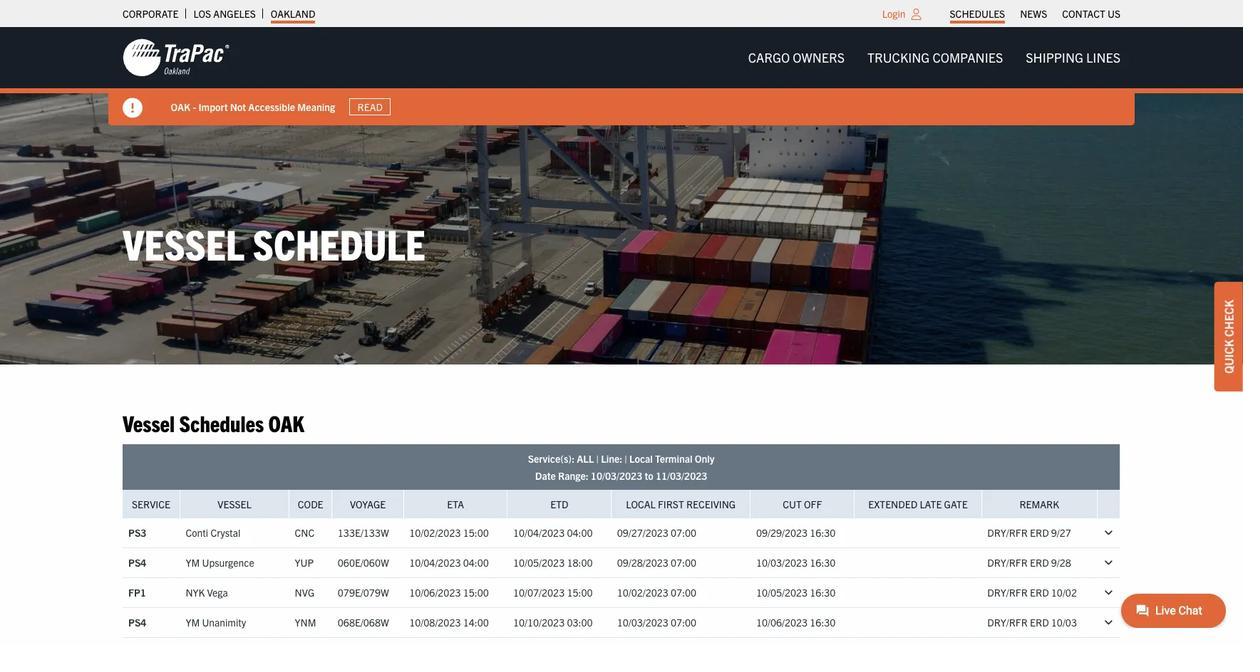 Task type: vqa. For each thing, say whether or not it's contained in the screenshot.
In-Gate Camera Image
no



Task type: locate. For each thing, give the bounding box(es) containing it.
dry/rfr down dry/rfr erd 10/02
[[988, 617, 1028, 630]]

erd left 10/03
[[1030, 617, 1049, 630]]

0 horizontal spatial 10/04/2023 04:00
[[409, 557, 489, 570]]

07:00 down 10/02/2023 07:00
[[671, 617, 697, 630]]

10/02/2023 for 10/02/2023 07:00
[[617, 587, 669, 600]]

2 16:30 from the top
[[810, 557, 836, 570]]

10/04/2023 04:00 down 10/02/2023 15:00 at the bottom left
[[409, 557, 489, 570]]

fp1
[[128, 587, 146, 600]]

0 vertical spatial 10/04/2023
[[513, 527, 565, 540]]

2 ym from the top
[[186, 617, 200, 630]]

service(s):
[[528, 453, 575, 465]]

10/04/2023
[[513, 527, 565, 540], [409, 557, 461, 570]]

date
[[535, 470, 556, 482]]

1 vertical spatial ym
[[186, 617, 200, 630]]

133e/133w
[[338, 527, 389, 540]]

banner containing cargo owners
[[0, 27, 1243, 125]]

10/04/2023 04:00
[[513, 527, 593, 540], [409, 557, 489, 570]]

menu bar down light image
[[737, 43, 1132, 72]]

contact us
[[1062, 7, 1121, 20]]

line:
[[601, 453, 622, 465]]

2 | from the left
[[625, 453, 627, 465]]

10/02/2023 down 09/28/2023
[[617, 587, 669, 600]]

10/04/2023 up "10/06/2023 15:00"
[[409, 557, 461, 570]]

0 horizontal spatial 10/04/2023
[[409, 557, 461, 570]]

3 dry/rfr from the top
[[988, 587, 1028, 600]]

1 16:30 from the top
[[810, 527, 836, 540]]

1 vertical spatial oak
[[268, 409, 304, 437]]

1 horizontal spatial 10/04/2023
[[513, 527, 565, 540]]

4 16:30 from the top
[[810, 617, 836, 630]]

quick check link
[[1215, 282, 1243, 392]]

ym down nyk
[[186, 617, 200, 630]]

meaning
[[298, 100, 335, 113]]

dry/rfr for dry/rfr erd 9/27
[[988, 527, 1028, 540]]

0 vertical spatial 10/04/2023 04:00
[[513, 527, 593, 540]]

0 vertical spatial 10/06/2023
[[409, 587, 461, 600]]

3 erd from the top
[[1030, 587, 1049, 600]]

07:00 for 09/27/2023 07:00
[[671, 527, 697, 540]]

10/03/2023 down 09/29/2023
[[756, 557, 808, 570]]

1 vertical spatial 10/03/2023
[[756, 557, 808, 570]]

10/06/2023
[[409, 587, 461, 600], [756, 617, 808, 630]]

15:00 up the 14:00
[[463, 587, 489, 600]]

nyk vega
[[186, 587, 228, 600]]

ps3
[[128, 527, 146, 540]]

local up to
[[629, 453, 653, 465]]

0 vertical spatial menu bar
[[942, 4, 1128, 24]]

1 vertical spatial menu bar
[[737, 43, 1132, 72]]

16:30 for 10/06/2023 16:30
[[810, 617, 836, 630]]

1 horizontal spatial 10/02/2023
[[617, 587, 669, 600]]

0 vertical spatial oak
[[171, 100, 191, 113]]

erd left the "9/28"
[[1030, 557, 1049, 570]]

2 erd from the top
[[1030, 557, 1049, 570]]

oak
[[171, 100, 191, 113], [268, 409, 304, 437]]

dry/rfr erd 9/27
[[988, 527, 1071, 540]]

owners
[[793, 49, 845, 66]]

los
[[193, 7, 211, 20]]

local
[[629, 453, 653, 465], [626, 498, 656, 511]]

1 vertical spatial 10/02/2023
[[617, 587, 669, 600]]

1 horizontal spatial 10/05/2023
[[756, 587, 808, 600]]

ym up nyk
[[186, 557, 200, 570]]

menu bar up shipping
[[942, 4, 1128, 24]]

15:00 down "eta"
[[463, 527, 489, 540]]

15:00 for 10/06/2023 15:00
[[463, 587, 489, 600]]

to
[[645, 470, 654, 482]]

1 vertical spatial vessel
[[123, 409, 175, 437]]

10/03/2023
[[591, 470, 642, 482], [756, 557, 808, 570], [617, 617, 669, 630]]

07:00 down local first receiving
[[671, 527, 697, 540]]

ym for ym upsurgence
[[186, 557, 200, 570]]

banner
[[0, 27, 1243, 125]]

los angeles
[[193, 7, 256, 20]]

nyk
[[186, 587, 205, 600]]

16:30 down 10/03/2023 16:30
[[810, 587, 836, 600]]

local first receiving
[[626, 498, 736, 511]]

cut off
[[783, 498, 822, 511]]

vessel schedules oak
[[123, 409, 304, 437]]

0 vertical spatial ps4
[[128, 557, 146, 570]]

ps4 down fp1
[[128, 617, 146, 630]]

3 16:30 from the top
[[810, 587, 836, 600]]

04:00 up 18:00
[[567, 527, 593, 540]]

cnc
[[295, 527, 315, 540]]

0 vertical spatial ym
[[186, 557, 200, 570]]

10/04/2023 up 10/05/2023 18:00
[[513, 527, 565, 540]]

04:00 up "10/06/2023 15:00"
[[463, 557, 489, 570]]

07:00 up 10/03/2023 07:00
[[671, 587, 697, 600]]

dry/rfr down dry/rfr erd 9/27
[[988, 557, 1028, 570]]

10/06/2023 up 10/08/2023
[[409, 587, 461, 600]]

10/04/2023 04:00 down etd
[[513, 527, 593, 540]]

voyage
[[350, 498, 386, 511]]

dry/rfr for dry/rfr erd 10/03
[[988, 617, 1028, 630]]

0 horizontal spatial 10/06/2023
[[409, 587, 461, 600]]

dry/rfr up dry/rfr erd 9/28
[[988, 527, 1028, 540]]

10/06/2023 down the 10/05/2023 16:30
[[756, 617, 808, 630]]

oakland image
[[123, 38, 230, 78]]

dry/rfr for dry/rfr erd 9/28
[[988, 557, 1028, 570]]

1 vertical spatial 10/04/2023 04:00
[[409, 557, 489, 570]]

10/06/2023 16:30
[[756, 617, 836, 630]]

1 horizontal spatial oak
[[268, 409, 304, 437]]

dry/rfr down dry/rfr erd 9/28
[[988, 587, 1028, 600]]

1 dry/rfr from the top
[[988, 527, 1028, 540]]

angeles
[[213, 7, 256, 20]]

10/05/2023 for 10/05/2023 16:30
[[756, 587, 808, 600]]

1 vertical spatial 10/06/2023
[[756, 617, 808, 630]]

0 vertical spatial schedules
[[950, 7, 1005, 20]]

1 horizontal spatial 10/06/2023
[[756, 617, 808, 630]]

| right all
[[596, 453, 599, 465]]

0 horizontal spatial oak
[[171, 100, 191, 113]]

10/05/2023 down 10/03/2023 16:30
[[756, 587, 808, 600]]

16:30 down the 10/05/2023 16:30
[[810, 617, 836, 630]]

14:00
[[463, 617, 489, 630]]

vessel schedule
[[123, 217, 426, 269]]

04:00
[[567, 527, 593, 540], [463, 557, 489, 570]]

16:30
[[810, 527, 836, 540], [810, 557, 836, 570], [810, 587, 836, 600], [810, 617, 836, 630]]

cargo owners link
[[737, 43, 856, 72]]

login
[[882, 7, 906, 20]]

0 vertical spatial 10/03/2023
[[591, 470, 642, 482]]

09/27/2023
[[617, 527, 669, 540]]

1 07:00 from the top
[[671, 527, 697, 540]]

3 07:00 from the top
[[671, 587, 697, 600]]

07:00 down 09/27/2023 07:00
[[671, 557, 697, 570]]

09/28/2023 07:00
[[617, 557, 697, 570]]

0 horizontal spatial schedules
[[179, 409, 264, 437]]

ym for ym unanimity
[[186, 617, 200, 630]]

0 horizontal spatial 10/05/2023
[[513, 557, 565, 570]]

10/05/2023
[[513, 557, 565, 570], [756, 587, 808, 600]]

15:00
[[463, 527, 489, 540], [463, 587, 489, 600], [567, 587, 593, 600]]

service
[[132, 498, 170, 511]]

0 vertical spatial 04:00
[[567, 527, 593, 540]]

quick check
[[1222, 300, 1236, 374]]

1 vertical spatial ps4
[[128, 617, 146, 630]]

1 ps4 from the top
[[128, 557, 146, 570]]

1 erd from the top
[[1030, 527, 1049, 540]]

vessel
[[123, 217, 245, 269], [123, 409, 175, 437], [218, 498, 251, 511]]

10/02
[[1051, 587, 1077, 600]]

erd for 9/27
[[1030, 527, 1049, 540]]

erd for 10/03
[[1030, 617, 1049, 630]]

terminal
[[655, 453, 693, 465]]

menu bar containing cargo owners
[[737, 43, 1132, 72]]

local up 09/27/2023
[[626, 498, 656, 511]]

schedules
[[950, 7, 1005, 20], [179, 409, 264, 437]]

menu bar
[[942, 4, 1128, 24], [737, 43, 1132, 72]]

ps4 down ps3
[[128, 557, 146, 570]]

only
[[695, 453, 715, 465]]

2 ps4 from the top
[[128, 617, 146, 630]]

0 vertical spatial 10/02/2023
[[409, 527, 461, 540]]

2 dry/rfr from the top
[[988, 557, 1028, 570]]

07:00
[[671, 527, 697, 540], [671, 557, 697, 570], [671, 587, 697, 600], [671, 617, 697, 630]]

all
[[577, 453, 594, 465]]

corporate
[[123, 7, 178, 20]]

eta
[[447, 498, 464, 511]]

0 horizontal spatial 04:00
[[463, 557, 489, 570]]

shipping lines
[[1026, 49, 1121, 66]]

10/05/2023 up '10/07/2023'
[[513, 557, 565, 570]]

shipping lines link
[[1015, 43, 1132, 72]]

10/02/2023 07:00
[[617, 587, 697, 600]]

erd left 9/27
[[1030, 527, 1049, 540]]

cargo
[[748, 49, 790, 66]]

16:30 down off in the bottom right of the page
[[810, 527, 836, 540]]

dry/rfr
[[988, 527, 1028, 540], [988, 557, 1028, 570], [988, 587, 1028, 600], [988, 617, 1028, 630]]

10/07/2023 15:00
[[513, 587, 593, 600]]

1 horizontal spatial 04:00
[[567, 527, 593, 540]]

10/02/2023 for 10/02/2023 15:00
[[409, 527, 461, 540]]

1 vertical spatial 10/04/2023
[[409, 557, 461, 570]]

10/03/2023 down line:
[[591, 470, 642, 482]]

16:30 down '09/29/2023 16:30'
[[810, 557, 836, 570]]

10/03/2023 16:30
[[756, 557, 836, 570]]

4 erd from the top
[[1030, 617, 1049, 630]]

crystal
[[211, 527, 240, 540]]

15:00 down 18:00
[[567, 587, 593, 600]]

ynm
[[295, 617, 316, 630]]

0 vertical spatial vessel
[[123, 217, 245, 269]]

10/02/2023 down "eta"
[[409, 527, 461, 540]]

1 ym from the top
[[186, 557, 200, 570]]

ym
[[186, 557, 200, 570], [186, 617, 200, 630]]

1 vertical spatial 10/05/2023
[[756, 587, 808, 600]]

1 vertical spatial local
[[626, 498, 656, 511]]

10/03/2023 down 10/02/2023 07:00
[[617, 617, 669, 630]]

erd for 9/28
[[1030, 557, 1049, 570]]

4 07:00 from the top
[[671, 617, 697, 630]]

trucking
[[868, 49, 930, 66]]

| right line:
[[625, 453, 627, 465]]

1 horizontal spatial schedules
[[950, 7, 1005, 20]]

2 vertical spatial 10/03/2023
[[617, 617, 669, 630]]

0 vertical spatial 10/05/2023
[[513, 557, 565, 570]]

-
[[193, 100, 197, 113]]

1 | from the left
[[596, 453, 599, 465]]

0 vertical spatial local
[[629, 453, 653, 465]]

schedules link
[[950, 4, 1005, 24]]

off
[[804, 498, 822, 511]]

0 horizontal spatial 10/02/2023
[[409, 527, 461, 540]]

check
[[1222, 300, 1236, 337]]

vega
[[207, 587, 228, 600]]

erd left 10/02 at the bottom right of page
[[1030, 587, 1049, 600]]

4 dry/rfr from the top
[[988, 617, 1028, 630]]

0 horizontal spatial |
[[596, 453, 599, 465]]

1 horizontal spatial |
[[625, 453, 627, 465]]

yup
[[295, 557, 314, 570]]

lines
[[1086, 49, 1121, 66]]

2 07:00 from the top
[[671, 557, 697, 570]]

10/06/2023 for 10/06/2023 15:00
[[409, 587, 461, 600]]

contact us link
[[1062, 4, 1121, 24]]



Task type: describe. For each thing, give the bounding box(es) containing it.
16:30 for 10/03/2023 16:30
[[810, 557, 836, 570]]

gate
[[944, 498, 968, 511]]

068e/068w
[[338, 617, 389, 630]]

10/06/2023 15:00
[[409, 587, 489, 600]]

2 vertical spatial vessel
[[218, 498, 251, 511]]

us
[[1108, 7, 1121, 20]]

10/03/2023 for 10/03/2023 07:00
[[617, 617, 669, 630]]

oak inside banner
[[171, 100, 191, 113]]

oakland link
[[271, 4, 315, 24]]

09/27/2023 07:00
[[617, 527, 697, 540]]

contact
[[1062, 7, 1106, 20]]

corporate link
[[123, 4, 178, 24]]

10/05/2023 for 10/05/2023 18:00
[[513, 557, 565, 570]]

10/05/2023 16:30
[[756, 587, 836, 600]]

extended
[[868, 498, 918, 511]]

10/10/2023
[[513, 617, 565, 630]]

10/02/2023 15:00
[[409, 527, 489, 540]]

10/03/2023 07:00
[[617, 617, 697, 630]]

news link
[[1020, 4, 1047, 24]]

10/08/2023 14:00
[[409, 617, 489, 630]]

upsurgence
[[202, 557, 254, 570]]

extended late gate
[[868, 498, 968, 511]]

cargo owners
[[748, 49, 845, 66]]

09/29/2023
[[756, 527, 808, 540]]

menu bar containing schedules
[[942, 4, 1128, 24]]

10/06/2023 for 10/06/2023 16:30
[[756, 617, 808, 630]]

trucking companies
[[868, 49, 1003, 66]]

1 vertical spatial schedules
[[179, 409, 264, 437]]

nvg
[[295, 587, 315, 600]]

range:
[[558, 470, 589, 482]]

dry/rfr erd 9/28
[[988, 557, 1071, 570]]

16:30 for 09/29/2023 16:30
[[810, 527, 836, 540]]

ps4 for ym unanimity
[[128, 617, 146, 630]]

schedule
[[253, 217, 426, 269]]

login link
[[882, 7, 906, 20]]

09/29/2023 16:30
[[756, 527, 836, 540]]

code
[[298, 498, 323, 511]]

03:00
[[567, 617, 593, 630]]

09/28/2023
[[617, 557, 669, 570]]

ps4 for ym upsurgence
[[128, 557, 146, 570]]

local inside service(s): all | line: | local terminal only date range: 10/03/2023 to 11/03/2023
[[629, 453, 653, 465]]

dry/rfr erd 10/02
[[988, 587, 1077, 600]]

dry/rfr erd 10/03
[[988, 617, 1077, 630]]

read link
[[350, 98, 391, 116]]

accessible
[[249, 100, 295, 113]]

trucking companies link
[[856, 43, 1015, 72]]

read
[[358, 101, 383, 113]]

vessel for vessel schedule
[[123, 217, 245, 269]]

07:00 for 09/28/2023 07:00
[[671, 557, 697, 570]]

15:00 for 10/07/2023 15:00
[[567, 587, 593, 600]]

10/03/2023 inside service(s): all | line: | local terminal only date range: 10/03/2023 to 11/03/2023
[[591, 470, 642, 482]]

9/28
[[1051, 557, 1071, 570]]

vessel for vessel schedules oak
[[123, 409, 175, 437]]

light image
[[911, 9, 921, 20]]

07:00 for 10/02/2023 07:00
[[671, 587, 697, 600]]

first
[[658, 498, 684, 511]]

cut
[[783, 498, 802, 511]]

service(s): all | line: | local terminal only date range: 10/03/2023 to 11/03/2023
[[528, 453, 715, 482]]

shipping
[[1026, 49, 1084, 66]]

16:30 for 10/05/2023 16:30
[[810, 587, 836, 600]]

remark
[[1020, 498, 1059, 511]]

companies
[[933, 49, 1003, 66]]

los angeles link
[[193, 4, 256, 24]]

1 vertical spatial 04:00
[[463, 557, 489, 570]]

10/03/2023 for 10/03/2023 16:30
[[756, 557, 808, 570]]

conti
[[186, 527, 208, 540]]

news
[[1020, 7, 1047, 20]]

unanimity
[[202, 617, 246, 630]]

not
[[230, 100, 246, 113]]

receiving
[[686, 498, 736, 511]]

menu bar inside banner
[[737, 43, 1132, 72]]

solid image
[[123, 98, 143, 118]]

07:00 for 10/03/2023 07:00
[[671, 617, 697, 630]]

060e/060w
[[338, 557, 389, 570]]

11/03/2023
[[656, 470, 707, 482]]

10/07/2023
[[513, 587, 565, 600]]

10/03
[[1051, 617, 1077, 630]]

10/05/2023 18:00
[[513, 557, 593, 570]]

1 horizontal spatial 10/04/2023 04:00
[[513, 527, 593, 540]]

ym unanimity
[[186, 617, 246, 630]]

erd for 10/02
[[1030, 587, 1049, 600]]

10/10/2023 03:00
[[513, 617, 593, 630]]

oak - import not accessible meaning
[[171, 100, 335, 113]]

15:00 for 10/02/2023 15:00
[[463, 527, 489, 540]]

dry/rfr for dry/rfr erd 10/02
[[988, 587, 1028, 600]]

import
[[199, 100, 228, 113]]

10/08/2023
[[409, 617, 461, 630]]

schedules inside menu bar
[[950, 7, 1005, 20]]

079e/079w
[[338, 587, 389, 600]]

ym upsurgence
[[186, 557, 254, 570]]



